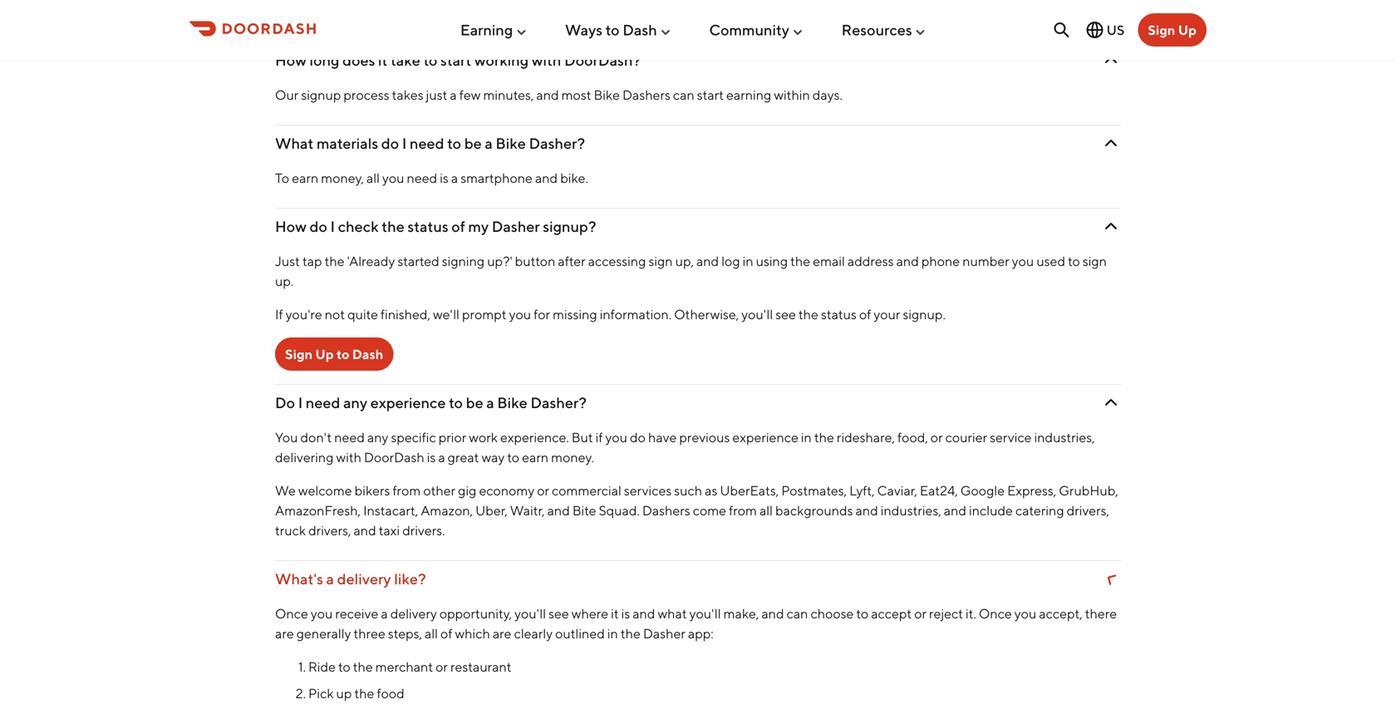 Task type: vqa. For each thing, say whether or not it's contained in the screenshot.
then to the left
no



Task type: locate. For each thing, give the bounding box(es) containing it.
any up doordash in the bottom left of the page
[[367, 430, 389, 445]]

1 vertical spatial chevron down image
[[1102, 217, 1121, 237]]

any inside you don't need any specific prior work experience. but if you do have previous experience in the rideshare, food, or courier service industries, delivering with doordash is a great way to earn money.
[[367, 430, 389, 445]]

to right 'way'
[[507, 449, 520, 465]]

you
[[275, 430, 298, 445]]

you left used
[[1012, 253, 1034, 269]]

if
[[596, 430, 603, 445]]

are left generally
[[275, 626, 294, 641]]

1 vertical spatial bike
[[496, 134, 526, 152]]

dashers down "doordash?"
[[623, 87, 671, 103]]

chevron down image
[[1102, 50, 1121, 70], [1102, 217, 1121, 237]]

1 horizontal spatial industries,
[[1035, 430, 1095, 445]]

see up outlined on the bottom
[[549, 606, 569, 622]]

started
[[398, 253, 440, 269]]

it right where
[[611, 606, 619, 622]]

long
[[310, 51, 340, 69]]

1 horizontal spatial you'll
[[690, 606, 721, 622]]

using
[[756, 253, 788, 269]]

community link
[[709, 14, 805, 45]]

finished,
[[381, 306, 431, 322]]

1 vertical spatial dashers
[[642, 503, 691, 518]]

1 vertical spatial be
[[466, 394, 484, 412]]

or
[[931, 430, 943, 445], [537, 483, 550, 499], [915, 606, 927, 622], [436, 659, 448, 675]]

earn down experience.
[[522, 449, 549, 465]]

of
[[452, 218, 465, 235], [860, 306, 872, 322], [441, 626, 453, 641]]

0 horizontal spatial it
[[378, 51, 388, 69]]

the left rideshare,
[[815, 430, 835, 445]]

1 horizontal spatial sign
[[1148, 22, 1176, 38]]

0 vertical spatial dasher?
[[529, 134, 585, 152]]

up
[[1179, 22, 1197, 38], [315, 346, 334, 362]]

1 vertical spatial see
[[549, 606, 569, 622]]

in down where
[[608, 626, 618, 641]]

do up tap
[[310, 218, 327, 235]]

1 vertical spatial delivery
[[390, 606, 437, 622]]

in up postmates,
[[801, 430, 812, 445]]

delivery up steps,
[[390, 606, 437, 622]]

do
[[275, 394, 295, 412]]

the right outlined on the bottom
[[621, 626, 641, 641]]

come
[[693, 503, 727, 518]]

0 vertical spatial chevron down image
[[1102, 50, 1121, 70]]

0 horizontal spatial sign
[[649, 253, 673, 269]]

2 sign from the left
[[1083, 253, 1107, 269]]

earn
[[292, 170, 319, 186], [522, 449, 549, 465]]

chevron down image for need
[[1102, 134, 1121, 154]]

2 vertical spatial do
[[630, 430, 646, 445]]

1 horizontal spatial see
[[776, 306, 796, 322]]

1 vertical spatial up
[[315, 346, 334, 362]]

sign for sign up to dash
[[285, 346, 313, 362]]

is inside once you receive a delivery opportunity, you'll see where it is and what you'll make, and can choose to accept or reject it. once you accept, there are generally three steps, all of which are clearly outlined in the dasher app:
[[622, 606, 630, 622]]

email
[[813, 253, 845, 269]]

signup
[[301, 87, 341, 103]]

up,
[[676, 253, 694, 269]]

courier
[[946, 430, 988, 445]]

1 vertical spatial in
[[801, 430, 812, 445]]

delivery up receive
[[337, 570, 391, 588]]

1 vertical spatial earn
[[522, 449, 549, 465]]

a inside you don't need any specific prior work experience. but if you do have previous experience in the rideshare, food, or courier service industries, delivering with doordash is a great way to earn money.
[[438, 449, 445, 465]]

is down what materials do i need to be a bike dasher?
[[440, 170, 449, 186]]

i
[[402, 134, 407, 152], [330, 218, 335, 235], [298, 394, 303, 412]]

you up generally
[[311, 606, 333, 622]]

0 horizontal spatial can
[[673, 87, 695, 103]]

1 horizontal spatial all
[[425, 626, 438, 641]]

you inside just tap the 'already started signing up?' button after accessing sign up, and log in using the email address and phone number you used to sign up.
[[1012, 253, 1034, 269]]

smartphone
[[461, 170, 533, 186]]

industries, right service
[[1035, 430, 1095, 445]]

2 vertical spatial bike
[[497, 394, 528, 412]]

1 horizontal spatial dasher
[[643, 626, 686, 641]]

is right where
[[622, 606, 630, 622]]

0 vertical spatial is
[[440, 170, 449, 186]]

can left earning
[[673, 87, 695, 103]]

lyft,
[[850, 483, 875, 499]]

1 horizontal spatial do
[[381, 134, 399, 152]]

0 horizontal spatial with
[[336, 449, 362, 465]]

2 chevron down image from the top
[[1102, 217, 1121, 237]]

to right used
[[1068, 253, 1081, 269]]

1 vertical spatial do
[[310, 218, 327, 235]]

2 vertical spatial is
[[622, 606, 630, 622]]

0 horizontal spatial start
[[441, 51, 472, 69]]

delivery
[[337, 570, 391, 588], [390, 606, 437, 622]]

0 horizontal spatial in
[[608, 626, 618, 641]]

and right up,
[[697, 253, 719, 269]]

any down sign up to dash link
[[343, 394, 368, 412]]

2 are from the left
[[493, 626, 512, 641]]

do right materials
[[381, 134, 399, 152]]

0 vertical spatial do
[[381, 134, 399, 152]]

within
[[774, 87, 810, 103]]

you right the if
[[606, 430, 628, 445]]

in
[[743, 253, 754, 269], [801, 430, 812, 445], [608, 626, 618, 641]]

you down what materials do i need to be a bike dasher?
[[382, 170, 404, 186]]

drivers, down amazonfresh,
[[308, 523, 351, 538]]

sign down you're
[[285, 346, 313, 362]]

need up the don't
[[306, 394, 340, 412]]

and down eat24,
[[944, 503, 967, 518]]

to right ways
[[606, 21, 620, 39]]

quite
[[348, 306, 378, 322]]

few
[[460, 87, 481, 103]]

0 vertical spatial it
[[378, 51, 388, 69]]

and left most
[[537, 87, 559, 103]]

all inside once you receive a delivery opportunity, you'll see where it is and what you'll make, and can choose to accept or reject it. once you accept, there are generally three steps, all of which are clearly outlined in the dasher app:
[[425, 626, 438, 641]]

once right it.
[[979, 606, 1012, 622]]

to down 'not'
[[337, 346, 350, 362]]

2 horizontal spatial i
[[402, 134, 407, 152]]

1 vertical spatial industries,
[[881, 503, 942, 518]]

like?
[[394, 570, 426, 588]]

0 horizontal spatial industries,
[[881, 503, 942, 518]]

how for how do i check the status of my dasher signup?
[[275, 218, 307, 235]]

bike up smartphone
[[496, 134, 526, 152]]

2 vertical spatial of
[[441, 626, 453, 641]]

all right money,
[[367, 170, 380, 186]]

be up smartphone
[[464, 134, 482, 152]]

0 horizontal spatial from
[[393, 483, 421, 499]]

sign right used
[[1083, 253, 1107, 269]]

0 vertical spatial drivers,
[[1067, 503, 1110, 518]]

1 vertical spatial with
[[336, 449, 362, 465]]

your
[[874, 306, 901, 322]]

be up work
[[466, 394, 484, 412]]

chevron down image for experience
[[1102, 393, 1121, 413]]

up inside sign up to dash link
[[315, 346, 334, 362]]

sign inside button
[[1148, 22, 1176, 38]]

1 vertical spatial all
[[760, 503, 773, 518]]

all down ubereats,
[[760, 503, 773, 518]]

2 vertical spatial i
[[298, 394, 303, 412]]

in right log at the right top
[[743, 253, 754, 269]]

1 vertical spatial can
[[787, 606, 808, 622]]

or right the "food,"
[[931, 430, 943, 445]]

ride to the merchant or restaurant
[[308, 659, 512, 675]]

you'll up app:
[[690, 606, 721, 622]]

steps,
[[388, 626, 422, 641]]

way
[[482, 449, 505, 465]]

days.
[[813, 87, 843, 103]]

1 sign from the left
[[649, 253, 673, 269]]

is
[[440, 170, 449, 186], [427, 449, 436, 465], [622, 606, 630, 622]]

accessing
[[588, 253, 646, 269]]

how up just
[[275, 218, 307, 235]]

how for how long does it take to start working with doordash?
[[275, 51, 307, 69]]

in inside you don't need any specific prior work experience. but if you do have previous experience in the rideshare, food, or courier service industries, delivering with doordash is a great way to earn money.
[[801, 430, 812, 445]]

up for sign up
[[1179, 22, 1197, 38]]

a up three
[[381, 606, 388, 622]]

any
[[343, 394, 368, 412], [367, 430, 389, 445]]

industries, inside you don't need any specific prior work experience. but if you do have previous experience in the rideshare, food, or courier service industries, delivering with doordash is a great way to earn money.
[[1035, 430, 1095, 445]]

other
[[423, 483, 456, 499]]

missing
[[553, 306, 597, 322]]

are
[[275, 626, 294, 641], [493, 626, 512, 641]]

reject
[[929, 606, 964, 622]]

welcome
[[298, 483, 352, 499]]

need right the don't
[[334, 430, 365, 445]]

a right what's in the bottom of the page
[[326, 570, 334, 588]]

information.
[[600, 306, 672, 322]]

1 horizontal spatial sign
[[1083, 253, 1107, 269]]

google
[[961, 483, 1005, 499]]

2 horizontal spatial do
[[630, 430, 646, 445]]

0 vertical spatial how
[[275, 51, 307, 69]]

how
[[275, 51, 307, 69], [275, 218, 307, 235]]

2 horizontal spatial all
[[760, 503, 773, 518]]

commercial
[[552, 483, 622, 499]]

1 vertical spatial is
[[427, 449, 436, 465]]

and
[[537, 87, 559, 103], [535, 170, 558, 186], [697, 253, 719, 269], [897, 253, 919, 269], [548, 503, 570, 518], [856, 503, 879, 518], [944, 503, 967, 518], [354, 523, 376, 538], [633, 606, 655, 622], [762, 606, 784, 622]]

1 vertical spatial dasher
[[643, 626, 686, 641]]

1 horizontal spatial up
[[1179, 22, 1197, 38]]

1 horizontal spatial earn
[[522, 449, 549, 465]]

earn right to
[[292, 170, 319, 186]]

squad.
[[599, 503, 640, 518]]

all right steps,
[[425, 626, 438, 641]]

sign
[[649, 253, 673, 269], [1083, 253, 1107, 269]]

from down ubereats,
[[729, 503, 757, 518]]

to
[[606, 21, 620, 39], [424, 51, 438, 69], [447, 134, 461, 152], [1068, 253, 1081, 269], [337, 346, 350, 362], [449, 394, 463, 412], [507, 449, 520, 465], [857, 606, 869, 622], [338, 659, 351, 675]]

money.
[[551, 449, 594, 465]]

2 vertical spatial chevron down image
[[1100, 568, 1123, 590]]

and left 'what'
[[633, 606, 655, 622]]

a inside once you receive a delivery opportunity, you'll see where it is and what you'll make, and can choose to accept or reject it. once you accept, there are generally three steps, all of which are clearly outlined in the dasher app:
[[381, 606, 388, 622]]

food
[[377, 686, 405, 701]]

0 horizontal spatial sign
[[285, 346, 313, 362]]

up inside sign up button
[[1179, 22, 1197, 38]]

1 horizontal spatial start
[[697, 87, 724, 103]]

you'll right otherwise, on the top
[[742, 306, 773, 322]]

0 vertical spatial up
[[1179, 22, 1197, 38]]

and left bike.
[[535, 170, 558, 186]]

chevron down image
[[1102, 134, 1121, 154], [1102, 393, 1121, 413], [1100, 568, 1123, 590]]

ubereats,
[[720, 483, 779, 499]]

dasher inside once you receive a delivery opportunity, you'll see where it is and what you'll make, and can choose to accept or reject it. once you accept, there are generally three steps, all of which are clearly outlined in the dasher app:
[[643, 626, 686, 641]]

bite
[[573, 503, 597, 518]]

1 vertical spatial start
[[697, 87, 724, 103]]

express,
[[1008, 483, 1057, 499]]

1 chevron down image from the top
[[1102, 50, 1121, 70]]

1 vertical spatial status
[[821, 306, 857, 322]]

0 vertical spatial be
[[464, 134, 482, 152]]

0 vertical spatial industries,
[[1035, 430, 1095, 445]]

sign up to dash link
[[275, 338, 393, 371]]

status left your
[[821, 306, 857, 322]]

2 horizontal spatial in
[[801, 430, 812, 445]]

to inside you don't need any specific prior work experience. but if you do have previous experience in the rideshare, food, or courier service industries, delivering with doordash is a great way to earn money.
[[507, 449, 520, 465]]

sign left up,
[[649, 253, 673, 269]]

0 horizontal spatial see
[[549, 606, 569, 622]]

dasher right my
[[492, 218, 540, 235]]

ways to dash
[[565, 21, 657, 39]]

i left check
[[330, 218, 335, 235]]

what materials do i need to be a bike dasher?
[[275, 134, 585, 152]]

0 horizontal spatial status
[[408, 218, 449, 235]]

0 horizontal spatial dash
[[352, 346, 384, 362]]

do
[[381, 134, 399, 152], [310, 218, 327, 235], [630, 430, 646, 445]]

log
[[722, 253, 740, 269]]

1 horizontal spatial can
[[787, 606, 808, 622]]

number
[[963, 253, 1010, 269]]

our
[[275, 87, 299, 103]]

0 horizontal spatial dasher
[[492, 218, 540, 235]]

0 vertical spatial sign
[[1148, 22, 1176, 38]]

to inside sign up to dash link
[[337, 346, 350, 362]]

how left the long
[[275, 51, 307, 69]]

1 horizontal spatial status
[[821, 306, 857, 322]]

how do i check the status of my dasher signup?
[[275, 218, 596, 235]]

1 how from the top
[[275, 51, 307, 69]]

up down 'not'
[[315, 346, 334, 362]]

industries, inside we welcome bikers from other gig economy or commercial services such as ubereats, postmates, lyft, caviar, eat24, google express, grubhub, amazonfresh, instacart, amazon, uber, waitr, and bite squad. dashers come from all backgrounds and industries, and include catering drivers, truck drivers, and taxi drivers.
[[881, 503, 942, 518]]

of inside once you receive a delivery opportunity, you'll see where it is and what you'll make, and can choose to accept or reject it. once you accept, there are generally three steps, all of which are clearly outlined in the dasher app:
[[441, 626, 453, 641]]

experience inside you don't need any specific prior work experience. but if you do have previous experience in the rideshare, food, or courier service industries, delivering with doordash is a great way to earn money.
[[733, 430, 799, 445]]

pick up the food
[[308, 686, 405, 701]]

do left the have
[[630, 430, 646, 445]]

materials
[[317, 134, 378, 152]]

experience up specific
[[371, 394, 446, 412]]

all inside we welcome bikers from other gig economy or commercial services such as ubereats, postmates, lyft, caviar, eat24, google express, grubhub, amazonfresh, instacart, amazon, uber, waitr, and bite squad. dashers come from all backgrounds and industries, and include catering drivers, truck drivers, and taxi drivers.
[[760, 503, 773, 518]]

0 vertical spatial chevron down image
[[1102, 134, 1121, 154]]

i up to earn money, all you need is a smartphone and bike.
[[402, 134, 407, 152]]

merchant
[[376, 659, 433, 675]]

0 vertical spatial bike
[[594, 87, 620, 103]]

or up waitr,
[[537, 483, 550, 499]]

dash
[[623, 21, 657, 39], [352, 346, 384, 362]]

sign for sign up
[[1148, 22, 1176, 38]]

with up bikers
[[336, 449, 362, 465]]

up for sign up to dash
[[315, 346, 334, 362]]

up right us
[[1179, 22, 1197, 38]]

all for app:
[[425, 626, 438, 641]]

0 vertical spatial any
[[343, 394, 368, 412]]

2 vertical spatial all
[[425, 626, 438, 641]]

1 vertical spatial dash
[[352, 346, 384, 362]]

bikers
[[355, 483, 390, 499]]

and right make,
[[762, 606, 784, 622]]

bike for do i need any experience to be a bike dasher?
[[497, 394, 528, 412]]

0 horizontal spatial experience
[[371, 394, 446, 412]]

drivers, down grubhub,
[[1067, 503, 1110, 518]]

1 vertical spatial drivers,
[[308, 523, 351, 538]]

a up work
[[487, 394, 494, 412]]

is down specific
[[427, 449, 436, 465]]

2 vertical spatial in
[[608, 626, 618, 641]]

just
[[275, 253, 300, 269]]

0 vertical spatial with
[[532, 51, 562, 69]]

check
[[338, 218, 379, 235]]

with up the our signup process takes just a few minutes, and most bike dashers can start earning within days.
[[532, 51, 562, 69]]

such
[[674, 483, 703, 499]]

1 vertical spatial of
[[860, 306, 872, 322]]

0 vertical spatial status
[[408, 218, 449, 235]]

sign right us
[[1148, 22, 1176, 38]]

0 horizontal spatial is
[[427, 449, 436, 465]]

0 vertical spatial earn
[[292, 170, 319, 186]]

1 vertical spatial it
[[611, 606, 619, 622]]

experience up ubereats,
[[733, 430, 799, 445]]

see inside once you receive a delivery opportunity, you'll see where it is and what you'll make, and can choose to accept or reject it. once you accept, there are generally three steps, all of which are clearly outlined in the dasher app:
[[549, 606, 569, 622]]

2 how from the top
[[275, 218, 307, 235]]

our signup process takes just a few minutes, and most bike dashers can start earning within days.
[[275, 87, 843, 103]]

start left earning
[[697, 87, 724, 103]]

1 vertical spatial how
[[275, 218, 307, 235]]

1 vertical spatial chevron down image
[[1102, 393, 1121, 413]]

earning
[[460, 21, 513, 39]]

2 horizontal spatial you'll
[[742, 306, 773, 322]]

status up started
[[408, 218, 449, 235]]

after
[[558, 253, 586, 269]]

the right check
[[382, 218, 405, 235]]

dashers
[[623, 87, 671, 103], [642, 503, 691, 518]]

outlined
[[555, 626, 605, 641]]

bike right most
[[594, 87, 620, 103]]

of left your
[[860, 306, 872, 322]]

any for experience
[[343, 394, 368, 412]]

0 horizontal spatial drivers,
[[308, 523, 351, 538]]

0 vertical spatial all
[[367, 170, 380, 186]]

the down email
[[799, 306, 819, 322]]

up.
[[275, 273, 294, 289]]

be
[[464, 134, 482, 152], [466, 394, 484, 412]]

once down what's in the bottom of the page
[[275, 606, 308, 622]]

1 horizontal spatial is
[[440, 170, 449, 186]]

start up few
[[441, 51, 472, 69]]

otherwise,
[[674, 306, 739, 322]]

it left take
[[378, 51, 388, 69]]

1 horizontal spatial in
[[743, 253, 754, 269]]

delivery inside once you receive a delivery opportunity, you'll see where it is and what you'll make, and can choose to accept or reject it. once you accept, there are generally three steps, all of which are clearly outlined in the dasher app:
[[390, 606, 437, 622]]

or left reject
[[915, 606, 927, 622]]

it
[[378, 51, 388, 69], [611, 606, 619, 622]]

or inside you don't need any specific prior work experience. but if you do have previous experience in the rideshare, food, or courier service industries, delivering with doordash is a great way to earn money.
[[931, 430, 943, 445]]

a left the great
[[438, 449, 445, 465]]

the right using
[[791, 253, 811, 269]]

to inside once you receive a delivery opportunity, you'll see where it is and what you'll make, and can choose to accept or reject it. once you accept, there are generally three steps, all of which are clearly outlined in the dasher app:
[[857, 606, 869, 622]]

or right merchant
[[436, 659, 448, 675]]

0 vertical spatial dash
[[623, 21, 657, 39]]

are right which
[[493, 626, 512, 641]]

signup.
[[903, 306, 946, 322]]

0 vertical spatial from
[[393, 483, 421, 499]]



Task type: describe. For each thing, give the bounding box(es) containing it.
0 vertical spatial i
[[402, 134, 407, 152]]

you left for
[[509, 306, 531, 322]]

0 vertical spatial of
[[452, 218, 465, 235]]

to earn money, all you need is a smartphone and bike.
[[275, 170, 594, 186]]

amazonfresh,
[[275, 503, 361, 518]]

accept
[[871, 606, 912, 622]]

money,
[[321, 170, 364, 186]]

three
[[354, 626, 386, 641]]

earning
[[727, 87, 772, 103]]

and left taxi in the left bottom of the page
[[354, 523, 376, 538]]

does
[[343, 51, 375, 69]]

need inside you don't need any specific prior work experience. but if you do have previous experience in the rideshare, food, or courier service industries, delivering with doordash is a great way to earn money.
[[334, 430, 365, 445]]

doordash
[[364, 449, 425, 465]]

doordash?
[[564, 51, 641, 69]]

1 horizontal spatial with
[[532, 51, 562, 69]]

rideshare,
[[837, 430, 895, 445]]

you left accept,
[[1015, 606, 1037, 622]]

resources link
[[842, 14, 927, 45]]

minutes,
[[483, 87, 534, 103]]

app:
[[688, 626, 714, 641]]

eat24,
[[920, 483, 958, 499]]

to right take
[[424, 51, 438, 69]]

the right up
[[355, 686, 374, 701]]

to
[[275, 170, 289, 186]]

0 vertical spatial can
[[673, 87, 695, 103]]

1 vertical spatial from
[[729, 503, 757, 518]]

0 vertical spatial experience
[[371, 394, 446, 412]]

sign up
[[1148, 22, 1197, 38]]

do i need any experience to be a bike dasher?
[[275, 394, 587, 412]]

globe line image
[[1085, 20, 1105, 40]]

dash inside ways to dash "link"
[[623, 21, 657, 39]]

taxi
[[379, 523, 400, 538]]

a left smartphone
[[451, 170, 458, 186]]

up?'
[[487, 253, 513, 269]]

make,
[[724, 606, 759, 622]]

you don't need any specific prior work experience. but if you do have previous experience in the rideshare, food, or courier service industries, delivering with doordash is a great way to earn money.
[[275, 430, 1095, 465]]

or inside once you receive a delivery opportunity, you'll see where it is and what you'll make, and can choose to accept or reject it. once you accept, there are generally three steps, all of which are clearly outlined in the dasher app:
[[915, 606, 927, 622]]

in inside just tap the 'already started signing up?' button after accessing sign up, and log in using the email address and phone number you used to sign up.
[[743, 253, 754, 269]]

bike for what materials do i need to be a bike dasher?
[[496, 134, 526, 152]]

receive
[[335, 606, 379, 622]]

sign up button
[[1138, 13, 1207, 47]]

a right just
[[450, 87, 457, 103]]

to inside just tap the 'already started signing up?' button after accessing sign up, and log in using the email address and phone number you used to sign up.
[[1068, 253, 1081, 269]]

gig
[[458, 483, 477, 499]]

what
[[658, 606, 687, 622]]

2 once from the left
[[979, 606, 1012, 622]]

what's a delivery like?
[[275, 570, 426, 588]]

dash inside sign up to dash link
[[352, 346, 384, 362]]

to right ride
[[338, 659, 351, 675]]

be for need
[[464, 134, 482, 152]]

need up to earn money, all you need is a smartphone and bike.
[[410, 134, 444, 152]]

working
[[475, 51, 529, 69]]

accept,
[[1039, 606, 1083, 622]]

what's
[[275, 570, 323, 588]]

us
[[1107, 22, 1125, 38]]

waitr,
[[510, 503, 545, 518]]

experience.
[[500, 430, 569, 445]]

to inside ways to dash "link"
[[606, 21, 620, 39]]

previous
[[680, 430, 730, 445]]

sign up to dash
[[285, 346, 384, 362]]

chevron down image for signup?
[[1102, 217, 1121, 237]]

where
[[572, 606, 609, 622]]

is inside you don't need any specific prior work experience. but if you do have previous experience in the rideshare, food, or courier service industries, delivering with doordash is a great way to earn money.
[[427, 449, 436, 465]]

need down what materials do i need to be a bike dasher?
[[407, 170, 437, 186]]

0 horizontal spatial earn
[[292, 170, 319, 186]]

0 horizontal spatial i
[[298, 394, 303, 412]]

if
[[275, 306, 283, 322]]

a up smartphone
[[485, 134, 493, 152]]

resources
[[842, 21, 913, 39]]

0 vertical spatial dashers
[[623, 87, 671, 103]]

generally
[[297, 626, 351, 641]]

food,
[[898, 430, 928, 445]]

economy
[[479, 483, 535, 499]]

once you receive a delivery opportunity, you'll see where it is and what you'll make, and can choose to accept or reject it. once you accept, there are generally three steps, all of which are clearly outlined in the dasher app:
[[275, 606, 1117, 641]]

my
[[468, 218, 489, 235]]

and down the lyft,
[[856, 503, 879, 518]]

we'll
[[433, 306, 460, 322]]

dasher? for do i need any experience to be a bike dasher?
[[531, 394, 587, 412]]

0 vertical spatial see
[[776, 306, 796, 322]]

great
[[448, 449, 479, 465]]

work
[[469, 430, 498, 445]]

the up pick up the food
[[353, 659, 373, 675]]

the inside once you receive a delivery opportunity, you'll see where it is and what you'll make, and can choose to accept or reject it. once you accept, there are generally three steps, all of which are clearly outlined in the dasher app:
[[621, 626, 641, 641]]

community
[[709, 21, 790, 39]]

opportunity,
[[440, 606, 512, 622]]

can inside once you receive a delivery opportunity, you'll see where it is and what you'll make, and can choose to accept or reject it. once you accept, there are generally three steps, all of which are clearly outlined in the dasher app:
[[787, 606, 808, 622]]

to up to earn money, all you need is a smartphone and bike.
[[447, 134, 461, 152]]

postmates,
[[782, 483, 847, 499]]

but
[[572, 430, 593, 445]]

dashers inside we welcome bikers from other gig economy or commercial services such as ubereats, postmates, lyft, caviar, eat24, google express, grubhub, amazonfresh, instacart, amazon, uber, waitr, and bite squad. dashers come from all backgrounds and industries, and include catering drivers, truck drivers, and taxi drivers.
[[642, 503, 691, 518]]

include
[[969, 503, 1013, 518]]

take
[[391, 51, 421, 69]]

the inside you don't need any specific prior work experience. but if you do have previous experience in the rideshare, food, or courier service industries, delivering with doordash is a great way to earn money.
[[815, 430, 835, 445]]

or inside we welcome bikers from other gig economy or commercial services such as ubereats, postmates, lyft, caviar, eat24, google express, grubhub, amazonfresh, instacart, amazon, uber, waitr, and bite squad. dashers come from all backgrounds and industries, and include catering drivers, truck drivers, and taxi drivers.
[[537, 483, 550, 499]]

0 horizontal spatial do
[[310, 218, 327, 235]]

clearly
[[514, 626, 553, 641]]

delivering
[[275, 449, 334, 465]]

process
[[344, 87, 390, 103]]

ways
[[565, 21, 603, 39]]

dasher? for what materials do i need to be a bike dasher?
[[529, 134, 585, 152]]

takes
[[392, 87, 424, 103]]

any for specific
[[367, 430, 389, 445]]

prompt
[[462, 306, 507, 322]]

earn inside you don't need any specific prior work experience. but if you do have previous experience in the rideshare, food, or courier service industries, delivering with doordash is a great way to earn money.
[[522, 449, 549, 465]]

address
[[848, 253, 894, 269]]

instacart,
[[363, 503, 418, 518]]

most
[[562, 87, 591, 103]]

and left the bite
[[548, 503, 570, 518]]

earning link
[[460, 14, 528, 45]]

service
[[990, 430, 1032, 445]]

ride
[[308, 659, 336, 675]]

0 horizontal spatial you'll
[[515, 606, 546, 622]]

not
[[325, 306, 345, 322]]

it inside once you receive a delivery opportunity, you'll see where it is and what you'll make, and can choose to accept or reject it. once you accept, there are generally three steps, all of which are clearly outlined in the dasher app:
[[611, 606, 619, 622]]

0 vertical spatial start
[[441, 51, 472, 69]]

uber,
[[476, 503, 508, 518]]

to up prior
[[449, 394, 463, 412]]

1 are from the left
[[275, 626, 294, 641]]

do inside you don't need any specific prior work experience. but if you do have previous experience in the rideshare, food, or courier service industries, delivering with doordash is a great way to earn money.
[[630, 430, 646, 445]]

chevron down image for doordash?
[[1102, 50, 1121, 70]]

in inside once you receive a delivery opportunity, you'll see where it is and what you'll make, and can choose to accept or reject it. once you accept, there are generally three steps, all of which are clearly outlined in the dasher app:
[[608, 626, 618, 641]]

restaurant
[[451, 659, 512, 675]]

and left the phone at the right top of the page
[[897, 253, 919, 269]]

which
[[455, 626, 490, 641]]

phone
[[922, 253, 960, 269]]

what
[[275, 134, 314, 152]]

1 once from the left
[[275, 606, 308, 622]]

1 vertical spatial i
[[330, 218, 335, 235]]

backgrounds
[[776, 503, 853, 518]]

the right tap
[[325, 253, 345, 269]]

0 vertical spatial delivery
[[337, 570, 391, 588]]

with inside you don't need any specific prior work experience. but if you do have previous experience in the rideshare, food, or courier service industries, delivering with doordash is a great way to earn money.
[[336, 449, 362, 465]]

you inside you don't need any specific prior work experience. but if you do have previous experience in the rideshare, food, or courier service industries, delivering with doordash is a great way to earn money.
[[606, 430, 628, 445]]

all for drivers,
[[760, 503, 773, 518]]

1 horizontal spatial drivers,
[[1067, 503, 1110, 518]]

be for experience
[[466, 394, 484, 412]]

specific
[[391, 430, 436, 445]]

how long does it take to start working with doordash?
[[275, 51, 641, 69]]

caviar,
[[878, 483, 918, 499]]

'already
[[347, 253, 395, 269]]

amazon,
[[421, 503, 473, 518]]



